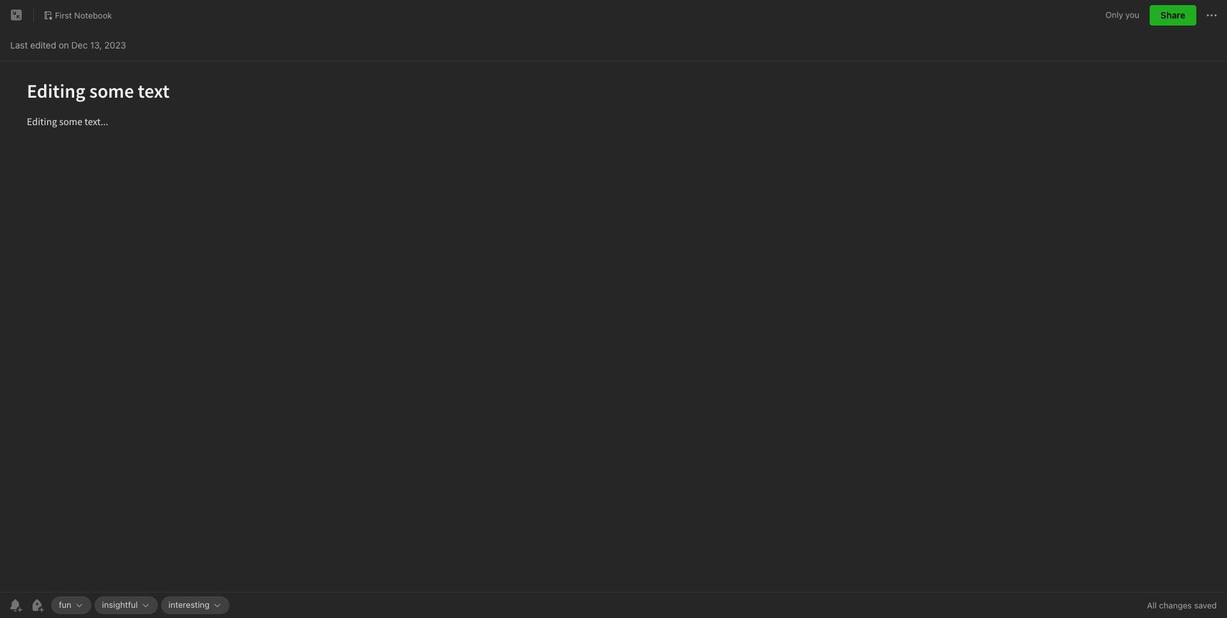 Task type: describe. For each thing, give the bounding box(es) containing it.
changes
[[1159, 601, 1192, 611]]

interesting button
[[161, 597, 229, 615]]

on
[[59, 39, 69, 50]]

last edited on dec 13, 2023
[[10, 39, 126, 50]]

share
[[1161, 10, 1186, 20]]

only
[[1106, 10, 1124, 20]]

fun button
[[51, 597, 91, 615]]

2023
[[104, 39, 126, 50]]

all changes saved
[[1147, 601, 1217, 611]]

more actions image
[[1204, 8, 1220, 23]]

you
[[1126, 10, 1140, 20]]

More actions field
[[1204, 5, 1220, 26]]

insightful button
[[94, 597, 158, 615]]

first
[[55, 10, 72, 20]]

Note Editor text field
[[0, 61, 1227, 593]]

collapse note image
[[9, 8, 24, 23]]

share button
[[1150, 5, 1197, 26]]

insightful
[[102, 600, 138, 611]]

fun Tag actions field
[[71, 602, 84, 611]]

add tag image
[[29, 598, 45, 614]]

add a reminder image
[[8, 598, 23, 614]]

edited
[[30, 39, 56, 50]]



Task type: locate. For each thing, give the bounding box(es) containing it.
interesting
[[169, 600, 210, 611]]

insightful Tag actions field
[[138, 602, 150, 611]]

last
[[10, 39, 28, 50]]

only you
[[1106, 10, 1140, 20]]

interesting Tag actions field
[[210, 602, 222, 611]]

notebook
[[74, 10, 112, 20]]

first notebook button
[[39, 6, 117, 24]]

note window element
[[0, 0, 1227, 619]]

13,
[[90, 39, 102, 50]]

first notebook
[[55, 10, 112, 20]]

saved
[[1194, 601, 1217, 611]]

fun
[[59, 600, 71, 611]]

dec
[[71, 39, 88, 50]]

all
[[1147, 601, 1157, 611]]



Task type: vqa. For each thing, say whether or not it's contained in the screenshot.
2023
yes



